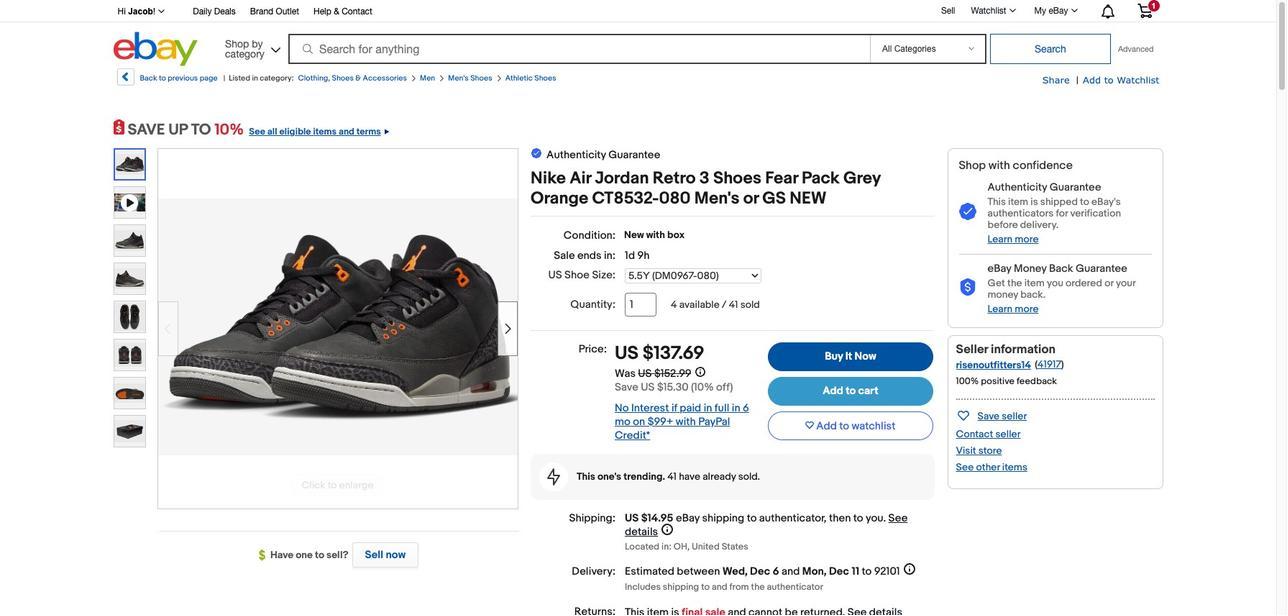 Task type: locate. For each thing, give the bounding box(es) containing it.
1 more from the top
[[1015, 233, 1039, 245]]

advanced link
[[1111, 35, 1161, 63]]

1d
[[625, 249, 635, 263]]

authenticity down shop with confidence
[[988, 181, 1048, 194]]

2 horizontal spatial see
[[956, 461, 974, 473]]

was us $152.99
[[615, 367, 691, 380]]

41
[[729, 299, 738, 311], [668, 470, 677, 483]]

sell
[[942, 5, 956, 16], [365, 548, 384, 562]]

contact seller link
[[956, 428, 1021, 440]]

the inside us $137.69 main content
[[751, 581, 765, 593]]

us left '$14.95'
[[625, 511, 639, 525]]

back left previous
[[140, 73, 157, 83]]

1 vertical spatial contact
[[956, 428, 994, 440]]

2 vertical spatial with details__icon image
[[548, 468, 560, 486]]

ebay inside ebay money back guarantee get the item you ordered or your money back. learn more
[[988, 262, 1012, 275]]

see inside see details
[[889, 511, 908, 525]]

to right then
[[854, 511, 864, 525]]

learn for ebay
[[988, 303, 1013, 315]]

seller up contact seller link
[[1002, 410, 1027, 422]]

1 vertical spatial save
[[978, 410, 1000, 422]]

and up authenticator
[[782, 565, 800, 579]]

this one's trending. 41 have already sold.
[[577, 470, 760, 483]]

1 horizontal spatial the
[[1008, 277, 1023, 289]]

0 vertical spatial watchlist
[[971, 6, 1007, 16]]

in right listed
[[252, 73, 258, 83]]

includes shipping to and from the authenticator
[[625, 581, 824, 593]]

1 horizontal spatial ebay
[[988, 262, 1012, 275]]

ebay's
[[1092, 196, 1121, 208]]

us $137.69
[[615, 342, 705, 365]]

to down between
[[701, 581, 710, 593]]

1 horizontal spatial 41
[[729, 299, 738, 311]]

authenticity inside us $137.69 main content
[[547, 148, 606, 162]]

1 horizontal spatial you
[[1047, 277, 1064, 289]]

save inside "button"
[[978, 410, 1000, 422]]

or left "your"
[[1105, 277, 1114, 289]]

1 vertical spatial seller
[[996, 428, 1021, 440]]

oh,
[[674, 541, 690, 553]]

or inside 'nike air jordan retro 3 shoes fear pack grey orange ct8532-080 men's or gs new'
[[744, 188, 759, 209]]

more down back. in the top right of the page
[[1015, 303, 1039, 315]]

1 vertical spatial sell
[[365, 548, 384, 562]]

add for add to watchlist
[[817, 419, 837, 433]]

quantity:
[[571, 298, 616, 311]]

to left previous
[[159, 73, 166, 83]]

seller inside "button"
[[1002, 410, 1027, 422]]

picture 6 of 7 image
[[114, 378, 145, 409]]

terms
[[357, 126, 381, 137]]

1 horizontal spatial &
[[356, 73, 361, 83]]

None submit
[[991, 34, 1111, 64]]

1 learn from the top
[[988, 233, 1013, 245]]

deals
[[214, 6, 236, 17]]

dec left 11
[[829, 565, 850, 579]]

seller inside contact seller visit store see other items
[[996, 428, 1021, 440]]

dec right wed,
[[750, 565, 771, 579]]

6 up authenticator
[[773, 565, 780, 579]]

0 vertical spatial with details__icon image
[[959, 203, 977, 221]]

add down buy
[[823, 384, 844, 398]]

ebay money back guarantee get the item you ordered or your money back. learn more
[[988, 262, 1136, 315]]

and left from
[[712, 581, 728, 593]]

learn inside authenticity guarantee this item is shipped to ebay's authenticators for verification before delivery. learn more
[[988, 233, 1013, 245]]

retro
[[653, 168, 696, 188]]

to inside authenticity guarantee this item is shipped to ebay's authenticators for verification before delivery. learn more
[[1081, 196, 1090, 208]]

between
[[677, 565, 720, 579]]

the down estimated between wed, dec 6 and mon, dec 11 to 92101
[[751, 581, 765, 593]]

outlet
[[276, 6, 299, 17]]

to right 11
[[862, 565, 872, 579]]

0 vertical spatial shipping
[[702, 511, 745, 525]]

men's inside 'nike air jordan retro 3 shoes fear pack grey orange ct8532-080 men's or gs new'
[[695, 188, 740, 209]]

1 vertical spatial learn
[[988, 303, 1013, 315]]

watchlist inside the share | add to watchlist
[[1117, 74, 1160, 86]]

shop with confidence
[[959, 159, 1073, 173]]

daily deals link
[[193, 4, 236, 20]]

0 horizontal spatial 6
[[743, 401, 749, 415]]

back up ordered
[[1050, 262, 1074, 275]]

ebay right the my
[[1049, 6, 1069, 16]]

watchlist
[[971, 6, 1007, 16], [1117, 74, 1160, 86]]

if
[[672, 401, 678, 415]]

feedback
[[1017, 375, 1058, 387]]

add inside button
[[817, 419, 837, 433]]

1 vertical spatial more
[[1015, 303, 1039, 315]]

1 horizontal spatial and
[[712, 581, 728, 593]]

learn
[[988, 233, 1013, 245], [988, 303, 1013, 315]]

shoes for athletic
[[535, 73, 557, 83]]

0 horizontal spatial |
[[224, 73, 225, 83]]

1 horizontal spatial shop
[[959, 159, 986, 173]]

you right back. in the top right of the page
[[1047, 277, 1064, 289]]

1 vertical spatial item
[[1025, 277, 1045, 289]]

0 vertical spatial or
[[744, 188, 759, 209]]

1 horizontal spatial or
[[1105, 277, 1114, 289]]

dollar sign image
[[259, 550, 270, 561]]

0 vertical spatial authenticity
[[547, 148, 606, 162]]

ebay up located in: oh, united states
[[676, 511, 700, 525]]

shipping up states
[[702, 511, 745, 525]]

1 vertical spatial or
[[1105, 277, 1114, 289]]

0 horizontal spatial contact
[[342, 6, 373, 17]]

nike
[[531, 168, 566, 188]]

on
[[633, 415, 645, 429]]

trending.
[[624, 470, 666, 483]]

sell left watchlist link
[[942, 5, 956, 16]]

1 horizontal spatial |
[[1077, 74, 1079, 86]]

more down the delivery.
[[1015, 233, 1039, 245]]

with left box
[[647, 229, 665, 241]]

seller down save seller
[[996, 428, 1021, 440]]

0 horizontal spatial in:
[[604, 249, 616, 263]]

& right help
[[334, 6, 339, 17]]

0 vertical spatial item
[[1009, 196, 1029, 208]]

0 vertical spatial seller
[[1002, 410, 1027, 422]]

us up was
[[615, 342, 639, 365]]

41 right /
[[729, 299, 738, 311]]

guarantee inside ebay money back guarantee get the item you ordered or your money back. learn more
[[1076, 262, 1128, 275]]

none submit inside shop by category banner
[[991, 34, 1111, 64]]

0 vertical spatial more
[[1015, 233, 1039, 245]]

41 for sold
[[729, 299, 738, 311]]

previous
[[168, 73, 198, 83]]

2 learn from the top
[[988, 303, 1013, 315]]

sale ends in:
[[554, 249, 616, 263]]

1 horizontal spatial in
[[704, 401, 713, 415]]

1d 9h
[[625, 249, 650, 263]]

1 vertical spatial this
[[577, 470, 596, 483]]

2 vertical spatial and
[[712, 581, 728, 593]]

this
[[988, 196, 1006, 208], [577, 470, 596, 483]]

1 vertical spatial in:
[[662, 541, 672, 553]]

add down add to cart link
[[817, 419, 837, 433]]

picture 2 of 7 image
[[114, 225, 145, 256]]

back inside back to previous page link
[[140, 73, 157, 83]]

contact up visit store link
[[956, 428, 994, 440]]

shipping down between
[[663, 581, 699, 593]]

1 vertical spatial watchlist
[[1117, 74, 1160, 86]]

0 horizontal spatial back
[[140, 73, 157, 83]]

risenoutfitters14 link
[[956, 359, 1032, 371]]

1 vertical spatial items
[[1003, 461, 1028, 473]]

1 vertical spatial authenticity
[[988, 181, 1048, 194]]

1 vertical spatial add
[[823, 384, 844, 398]]

daily deals
[[193, 6, 236, 17]]

eligible
[[279, 126, 311, 137]]

one
[[296, 549, 313, 561]]

jordan
[[595, 168, 649, 188]]

seller for contact
[[996, 428, 1021, 440]]

0 horizontal spatial authenticity
[[547, 148, 606, 162]]

contact inside help & contact link
[[342, 6, 373, 17]]

this up before
[[988, 196, 1006, 208]]

and left terms
[[339, 126, 355, 137]]

is
[[1031, 196, 1039, 208]]

items
[[313, 126, 337, 137], [1003, 461, 1028, 473]]

2 vertical spatial ebay
[[676, 511, 700, 525]]

watchlist link
[[964, 2, 1023, 19]]

buy it now
[[825, 350, 877, 363]]

now
[[386, 548, 406, 562]]

1 vertical spatial learn more link
[[988, 303, 1039, 315]]

have
[[270, 549, 294, 561]]

shop by category banner
[[110, 0, 1164, 70]]

us down sale
[[549, 268, 562, 282]]

| listed in category:
[[224, 73, 294, 83]]

0 vertical spatial add
[[1083, 74, 1101, 86]]

learn more link for this
[[988, 233, 1039, 245]]

in right full
[[732, 401, 741, 415]]

2 more from the top
[[1015, 303, 1039, 315]]

shop left by
[[225, 38, 249, 49]]

with right the $99+
[[676, 415, 696, 429]]

the right the 'get'
[[1008, 277, 1023, 289]]

back
[[140, 73, 157, 83], [1050, 262, 1074, 275]]

1 horizontal spatial sell
[[942, 5, 956, 16]]

ebay up the 'get'
[[988, 262, 1012, 275]]

1 horizontal spatial see
[[889, 511, 908, 525]]

athletic shoes
[[505, 73, 557, 83]]

0 vertical spatial &
[[334, 6, 339, 17]]

buy
[[825, 350, 843, 363]]

2 learn more link from the top
[[988, 303, 1039, 315]]

0 vertical spatial save
[[615, 380, 639, 394]]

add right share
[[1083, 74, 1101, 86]]

authenticity for authenticity guarantee
[[547, 148, 606, 162]]

see for .
[[889, 511, 908, 525]]

learn down before
[[988, 233, 1013, 245]]

2 horizontal spatial in
[[732, 401, 741, 415]]

or inside ebay money back guarantee get the item you ordered or your money back. learn more
[[1105, 277, 1114, 289]]

more inside ebay money back guarantee get the item you ordered or your money back. learn more
[[1015, 303, 1039, 315]]

0 vertical spatial sell
[[942, 5, 956, 16]]

shop inside shop by category
[[225, 38, 249, 49]]

authenticity guarantee
[[547, 148, 661, 162]]

1 vertical spatial the
[[751, 581, 765, 593]]

in: left 1d
[[604, 249, 616, 263]]

now
[[855, 350, 877, 363]]

sell left now
[[365, 548, 384, 562]]

to left the 'ebay's'
[[1081, 196, 1090, 208]]

2 vertical spatial with
[[676, 415, 696, 429]]

1 horizontal spatial men's
[[695, 188, 740, 209]]

shop left confidence
[[959, 159, 986, 173]]

guarantee up ordered
[[1076, 262, 1128, 275]]

video 1 of 1 image
[[114, 187, 145, 218]]

1 vertical spatial back
[[1050, 262, 1074, 275]]

watchlist right sell link at the top of page
[[971, 6, 1007, 16]]

1 vertical spatial shop
[[959, 159, 986, 173]]

1 horizontal spatial back
[[1050, 262, 1074, 275]]

$152.99
[[655, 367, 691, 380]]

back.
[[1021, 288, 1046, 301]]

2 dec from the left
[[829, 565, 850, 579]]

or left the gs
[[744, 188, 759, 209]]

learn inside ebay money back guarantee get the item you ordered or your money back. learn more
[[988, 303, 1013, 315]]

page
[[200, 73, 218, 83]]

save for save seller
[[978, 410, 1000, 422]]

price:
[[579, 342, 607, 356]]

shoes for clothing,
[[332, 73, 354, 83]]

see down the visit
[[956, 461, 974, 473]]

to inside button
[[840, 419, 850, 433]]

guarantee inside authenticity guarantee this item is shipped to ebay's authenticators for verification before delivery. learn more
[[1050, 181, 1102, 194]]

ebay inside us $137.69 main content
[[676, 511, 700, 525]]

see right "."
[[889, 511, 908, 525]]

you inside us $137.69 main content
[[866, 511, 884, 525]]

& inside account navigation
[[334, 6, 339, 17]]

no interest if paid in full in 6 mo on $99+ with paypal credit* link
[[615, 401, 749, 442]]

items right other on the right of the page
[[1003, 461, 1028, 473]]

authenticity up air on the left top
[[547, 148, 606, 162]]

0 vertical spatial this
[[988, 196, 1006, 208]]

0 horizontal spatial shop
[[225, 38, 249, 49]]

save up contact seller link
[[978, 410, 1000, 422]]

you right then
[[866, 511, 884, 525]]

authenticator,
[[760, 511, 827, 525]]

1 horizontal spatial items
[[1003, 461, 1028, 473]]

see left all
[[249, 126, 265, 137]]

see all eligible items and terms link
[[244, 121, 389, 140]]

41 left have
[[668, 470, 677, 483]]

shoes for men's
[[471, 73, 493, 83]]

1 horizontal spatial dec
[[829, 565, 850, 579]]

this inside us $137.69 main content
[[577, 470, 596, 483]]

0 vertical spatial 6
[[743, 401, 749, 415]]

picture 7 of 7 image
[[114, 416, 145, 447]]

guarantee inside us $137.69 main content
[[609, 148, 661, 162]]

items right eligible
[[313, 126, 337, 137]]

new
[[624, 229, 644, 241]]

0 horizontal spatial watchlist
[[971, 6, 1007, 16]]

the inside ebay money back guarantee get the item you ordered or your money back. learn more
[[1008, 277, 1023, 289]]

shoes inside 'nike air jordan retro 3 shoes fear pack grey orange ct8532-080 men's or gs new'
[[714, 168, 762, 188]]

more
[[1015, 233, 1039, 245], [1015, 303, 1039, 315]]

item left is
[[1009, 196, 1029, 208]]

guarantee up shipped
[[1050, 181, 1102, 194]]

learn more link
[[988, 233, 1039, 245], [988, 303, 1039, 315]]

men's right men
[[448, 73, 469, 83]]

save for save us $15.30 (10% off)
[[615, 380, 639, 394]]

0 horizontal spatial items
[[313, 126, 337, 137]]

41917 link
[[1038, 358, 1062, 370]]

1 vertical spatial ebay
[[988, 262, 1012, 275]]

0 vertical spatial you
[[1047, 277, 1064, 289]]

shoes right clothing,
[[332, 73, 354, 83]]

ends
[[578, 249, 602, 263]]

0 horizontal spatial or
[[744, 188, 759, 209]]

contact inside contact seller visit store see other items
[[956, 428, 994, 440]]

authenticity inside authenticity guarantee this item is shipped to ebay's authenticators for verification before delivery. learn more
[[988, 181, 1048, 194]]

learn more link down before
[[988, 233, 1039, 245]]

in: left oh,
[[662, 541, 672, 553]]

watchlist down advanced 'link'
[[1117, 74, 1160, 86]]

help & contact link
[[314, 4, 373, 20]]

1 vertical spatial 41
[[668, 470, 677, 483]]

2 vertical spatial guarantee
[[1076, 262, 1128, 275]]

0 horizontal spatial save
[[615, 380, 639, 394]]

with left confidence
[[989, 159, 1011, 173]]

this left one's
[[577, 470, 596, 483]]

6 right full
[[743, 401, 749, 415]]

guarantee up jordan
[[609, 148, 661, 162]]

0 vertical spatial the
[[1008, 277, 1023, 289]]

men's right 080
[[695, 188, 740, 209]]

0 vertical spatial learn more link
[[988, 233, 1039, 245]]

1 vertical spatial guarantee
[[1050, 181, 1102, 194]]

with details__icon image for authenticity
[[959, 203, 977, 221]]

picture 3 of 7 image
[[114, 263, 145, 294]]

| right the share button
[[1077, 74, 1079, 86]]

cart
[[859, 384, 879, 398]]

1 vertical spatial see
[[956, 461, 974, 473]]

new
[[790, 188, 827, 209]]

with
[[989, 159, 1011, 173], [647, 229, 665, 241], [676, 415, 696, 429]]

0 horizontal spatial with
[[647, 229, 665, 241]]

1 horizontal spatial watchlist
[[1117, 74, 1160, 86]]

with for shop
[[989, 159, 1011, 173]]

to left watchlist
[[840, 419, 850, 433]]

0 vertical spatial learn
[[988, 233, 1013, 245]]

0 vertical spatial ebay
[[1049, 6, 1069, 16]]

shoes right the athletic
[[535, 73, 557, 83]]

2 vertical spatial add
[[817, 419, 837, 433]]

us $137.69 main content
[[531, 147, 935, 615]]

0 vertical spatial with
[[989, 159, 1011, 173]]

0 vertical spatial and
[[339, 126, 355, 137]]

to down advanced 'link'
[[1105, 74, 1114, 86]]

more for back
[[1015, 303, 1039, 315]]

more inside authenticity guarantee this item is shipped to ebay's authenticators for verification before delivery. learn more
[[1015, 233, 1039, 245]]

1 horizontal spatial save
[[978, 410, 1000, 422]]

1 vertical spatial shipping
[[663, 581, 699, 593]]

learn down money
[[988, 303, 1013, 315]]

the for shipping
[[751, 581, 765, 593]]

contact right help
[[342, 6, 373, 17]]

save inside us $137.69 main content
[[615, 380, 639, 394]]

in left full
[[704, 401, 713, 415]]

1 learn more link from the top
[[988, 233, 1039, 245]]

shoes
[[332, 73, 354, 83], [471, 73, 493, 83], [535, 73, 557, 83], [714, 168, 762, 188]]

2 horizontal spatial and
[[782, 565, 800, 579]]

with details__icon image
[[959, 203, 977, 221], [959, 278, 977, 296], [548, 468, 560, 486]]

1 horizontal spatial with
[[676, 415, 696, 429]]

1 vertical spatial with details__icon image
[[959, 278, 977, 296]]

with for new
[[647, 229, 665, 241]]

2 horizontal spatial with
[[989, 159, 1011, 173]]

learn more link down money
[[988, 303, 1039, 315]]

shipping
[[702, 511, 745, 525], [663, 581, 699, 593]]

sell inside account navigation
[[942, 5, 956, 16]]

us right was
[[638, 367, 652, 380]]

0 horizontal spatial &
[[334, 6, 339, 17]]

item down money
[[1025, 277, 1045, 289]]

back to previous page link
[[115, 68, 218, 91]]

10%
[[214, 121, 244, 140]]

0 horizontal spatial and
[[339, 126, 355, 137]]

with details__icon image left the 'get'
[[959, 278, 977, 296]]

you
[[1047, 277, 1064, 289], [866, 511, 884, 525]]

add for add to cart
[[823, 384, 844, 398]]

sell now link
[[349, 542, 419, 568]]

with details__icon image left one's
[[548, 468, 560, 486]]

men's
[[448, 73, 469, 83], [695, 188, 740, 209]]

no
[[615, 401, 629, 415]]

0 horizontal spatial ebay
[[676, 511, 700, 525]]

to
[[159, 73, 166, 83], [1105, 74, 1114, 86], [1081, 196, 1090, 208], [846, 384, 856, 398], [840, 419, 850, 433], [747, 511, 757, 525], [854, 511, 864, 525], [315, 549, 324, 561], [862, 565, 872, 579], [701, 581, 710, 593]]

item
[[1009, 196, 1029, 208], [1025, 277, 1045, 289]]

shoes right 3
[[714, 168, 762, 188]]

all
[[267, 126, 277, 137]]

more for this
[[1015, 233, 1039, 245]]

& left accessories
[[356, 73, 361, 83]]

0 horizontal spatial you
[[866, 511, 884, 525]]

1 horizontal spatial in:
[[662, 541, 672, 553]]

save up no
[[615, 380, 639, 394]]

add
[[1083, 74, 1101, 86], [823, 384, 844, 398], [817, 419, 837, 433]]

with details__icon image left before
[[959, 203, 977, 221]]

0 horizontal spatial the
[[751, 581, 765, 593]]

shoes left the athletic
[[471, 73, 493, 83]]

| left listed
[[224, 73, 225, 83]]

1 vertical spatial 6
[[773, 565, 780, 579]]

add to watchlist link
[[1083, 73, 1160, 87]]

1 link
[[1129, 0, 1161, 21]]

nike air jordan retro 3 shoes fear pack grey orange ct8532-080 men's or gs new - picture 1 of 7 image
[[158, 199, 518, 455]]

0 horizontal spatial men's
[[448, 73, 469, 83]]

1 horizontal spatial authenticity
[[988, 181, 1048, 194]]

item inside authenticity guarantee this item is shipped to ebay's authenticators for verification before delivery. learn more
[[1009, 196, 1029, 208]]



Task type: describe. For each thing, give the bounding box(es) containing it.
(10%
[[691, 380, 714, 394]]

with inside no interest if paid in full in 6 mo on $99+ with paypal credit*
[[676, 415, 696, 429]]

0 vertical spatial items
[[313, 126, 337, 137]]

sell now
[[365, 548, 406, 562]]

1 horizontal spatial shipping
[[702, 511, 745, 525]]

the for money
[[1008, 277, 1023, 289]]

sell for sell
[[942, 5, 956, 16]]

learn for authenticity
[[988, 233, 1013, 245]]

back inside ebay money back guarantee get the item you ordered or your money back. learn more
[[1050, 262, 1074, 275]]

to left cart
[[846, 384, 856, 398]]

money
[[1014, 262, 1047, 275]]

save seller button
[[956, 407, 1027, 424]]

jacob
[[128, 6, 153, 17]]

my
[[1035, 6, 1047, 16]]

brand outlet link
[[250, 4, 299, 20]]

and inside see all eligible items and terms link
[[339, 126, 355, 137]]

item inside ebay money back guarantee get the item you ordered or your money back. learn more
[[1025, 277, 1045, 289]]

us for $137.69
[[615, 342, 639, 365]]

shop for shop by category
[[225, 38, 249, 49]]

estimated between wed, dec 6 and mon, dec 11 to 92101
[[625, 565, 900, 579]]

guarantee for authenticity guarantee
[[609, 148, 661, 162]]

this inside authenticity guarantee this item is shipped to ebay's authenticators for verification before delivery. learn more
[[988, 196, 1006, 208]]

risenoutfitters14
[[956, 359, 1032, 371]]

save us $15.30 (10% off)
[[615, 380, 733, 394]]

share | add to watchlist
[[1043, 74, 1160, 86]]

with details__icon image inside us $137.69 main content
[[548, 468, 560, 486]]

add inside the share | add to watchlist
[[1083, 74, 1101, 86]]

then
[[829, 511, 851, 525]]

verification
[[1071, 207, 1122, 219]]

back to previous page
[[140, 73, 218, 83]]

men
[[420, 73, 435, 83]]

!
[[153, 6, 156, 17]]

shipping:
[[569, 511, 616, 525]]

get
[[988, 277, 1006, 289]]

brand
[[250, 6, 274, 17]]

to up states
[[747, 511, 757, 525]]

have
[[679, 470, 701, 483]]

hi
[[118, 6, 126, 17]]

money
[[988, 288, 1019, 301]]

includes
[[625, 581, 661, 593]]

save seller
[[978, 410, 1027, 422]]

items inside contact seller visit store see other items
[[1003, 461, 1028, 473]]

us for shoe
[[549, 268, 562, 282]]

4 available / 41 sold
[[671, 299, 760, 311]]

Search for anything text field
[[291, 35, 868, 63]]

from
[[730, 581, 749, 593]]

100%
[[956, 375, 979, 387]]

my ebay link
[[1027, 2, 1084, 19]]

save up to 10%
[[128, 121, 244, 140]]

11
[[852, 565, 860, 579]]

was
[[615, 367, 636, 380]]

visit store link
[[956, 445, 1002, 457]]

us $14.95 ebay shipping to authenticator, then to you .
[[625, 511, 889, 525]]

buy it now link
[[768, 342, 934, 371]]

.
[[884, 511, 886, 525]]

41 for have
[[668, 470, 677, 483]]

store
[[979, 445, 1002, 457]]

guarantee for authenticity guarantee this item is shipped to ebay's authenticators for verification before delivery. learn more
[[1050, 181, 1102, 194]]

share
[[1043, 74, 1070, 86]]

to
[[191, 121, 211, 140]]

accessories
[[363, 73, 407, 83]]

picture 4 of 7 image
[[114, 301, 145, 332]]

new with box
[[624, 229, 685, 241]]

hi jacob !
[[118, 6, 156, 17]]

sell?
[[327, 549, 349, 561]]

see for 10%
[[249, 126, 265, 137]]

other
[[977, 461, 1000, 473]]

0 horizontal spatial shipping
[[663, 581, 699, 593]]

daily
[[193, 6, 212, 17]]

1 dec from the left
[[750, 565, 771, 579]]

picture 1 of 7 image
[[115, 150, 144, 179]]

for
[[1056, 207, 1068, 219]]

by
[[252, 38, 263, 49]]

account navigation
[[110, 0, 1164, 22]]

ordered
[[1066, 277, 1103, 289]]

picture 5 of 7 image
[[114, 340, 145, 370]]

seller for save
[[1002, 410, 1027, 422]]

shop by category
[[225, 38, 265, 59]]

$99+
[[648, 415, 674, 429]]

see inside contact seller visit store see other items
[[956, 461, 974, 473]]

to inside the share | add to watchlist
[[1105, 74, 1114, 86]]

save
[[128, 121, 165, 140]]

you inside ebay money back guarantee get the item you ordered or your money back. learn more
[[1047, 277, 1064, 289]]

watchlist inside account navigation
[[971, 6, 1007, 16]]

pack
[[802, 168, 840, 188]]

1 vertical spatial and
[[782, 565, 800, 579]]

ct8532-
[[592, 188, 659, 209]]

brand outlet
[[250, 6, 299, 17]]

fear
[[766, 168, 798, 188]]

authenticators
[[988, 207, 1054, 219]]

to right one
[[315, 549, 324, 561]]

add to watchlist button
[[768, 411, 934, 440]]

information
[[991, 342, 1056, 357]]

Quantity: text field
[[625, 293, 657, 317]]

men's shoes link
[[448, 73, 493, 83]]

4
[[671, 299, 677, 311]]

my ebay
[[1035, 6, 1069, 16]]

3
[[700, 168, 710, 188]]

1 horizontal spatial 6
[[773, 565, 780, 579]]

with details__icon image for ebay
[[959, 278, 977, 296]]

no interest if paid in full in 6 mo on $99+ with paypal credit*
[[615, 401, 749, 442]]

interest
[[632, 401, 669, 415]]

seller
[[956, 342, 989, 357]]

your
[[1116, 277, 1136, 289]]

orange
[[531, 188, 589, 209]]

text__icon image
[[531, 147, 542, 161]]

authenticator
[[767, 581, 824, 593]]

grey
[[844, 168, 881, 188]]

authenticity for authenticity guarantee this item is shipped to ebay's authenticators for verification before delivery. learn more
[[988, 181, 1048, 194]]

)
[[1062, 358, 1065, 370]]

ebay inside account navigation
[[1049, 6, 1069, 16]]

6 inside no interest if paid in full in 6 mo on $99+ with paypal credit*
[[743, 401, 749, 415]]

add to cart link
[[768, 377, 934, 406]]

sell for sell now
[[365, 548, 384, 562]]

0 vertical spatial men's
[[448, 73, 469, 83]]

1 vertical spatial &
[[356, 73, 361, 83]]

us for $14.95
[[625, 511, 639, 525]]

clothing, shoes & accessories link
[[298, 73, 407, 83]]

watchlist
[[852, 419, 896, 433]]

visit
[[956, 445, 977, 457]]

learn more link for back
[[988, 303, 1039, 315]]

before
[[988, 219, 1018, 231]]

us up 'interest'
[[641, 380, 655, 394]]

sold
[[741, 299, 760, 311]]

0 horizontal spatial in
[[252, 73, 258, 83]]

shop for shop with confidence
[[959, 159, 986, 173]]

mon,
[[803, 565, 827, 579]]

men's shoes
[[448, 73, 493, 83]]

(
[[1035, 358, 1038, 370]]

full
[[715, 401, 730, 415]]

9h
[[638, 249, 650, 263]]

0 vertical spatial in:
[[604, 249, 616, 263]]

us shoe size
[[549, 268, 613, 282]]



Task type: vqa. For each thing, say whether or not it's contained in the screenshot.
seller to the bottom
yes



